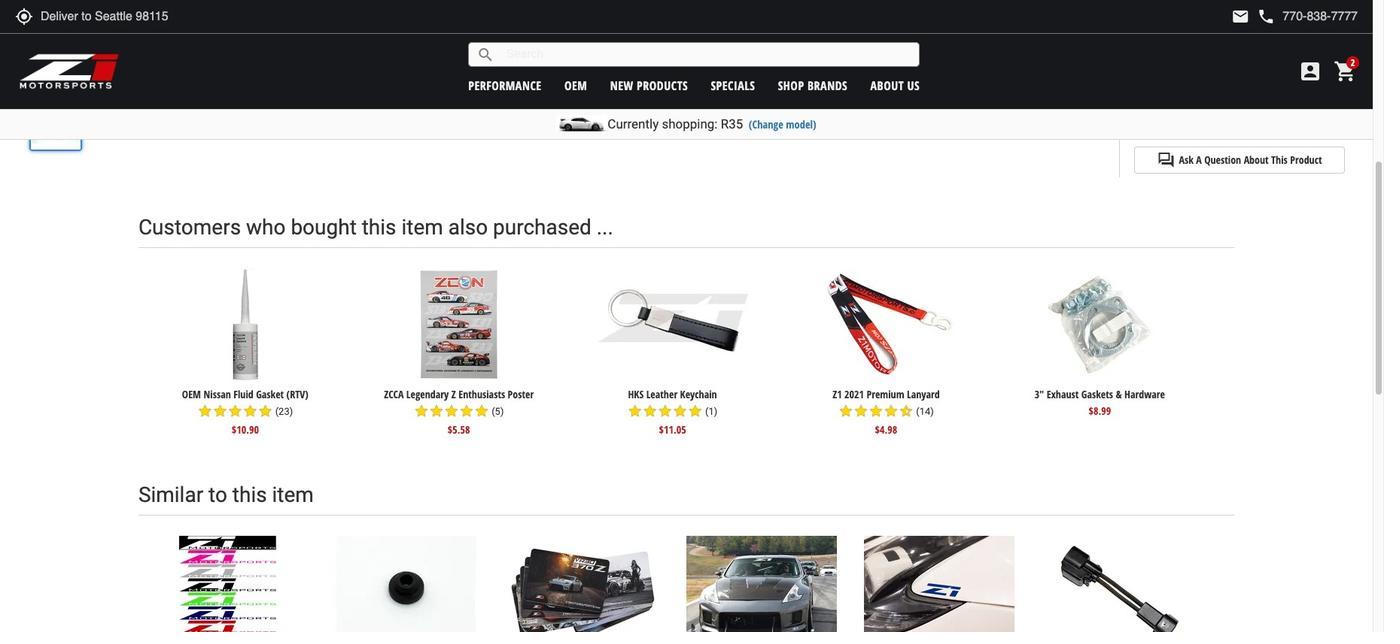 Task type: locate. For each thing, give the bounding box(es) containing it.
0 horizontal spatial oem
[[182, 388, 201, 402]]

oem nissan fluid gasket (rtv) star star star star star (23) $10.90
[[182, 388, 308, 438]]

0 vertical spatial oem
[[564, 77, 587, 94]]

currently
[[608, 117, 659, 132]]

legendary
[[406, 388, 449, 402]]

5 star from the left
[[258, 405, 273, 420]]

2 star from the left
[[213, 405, 228, 420]]

oem
[[564, 77, 587, 94], [182, 388, 201, 402]]

16 star from the left
[[838, 405, 854, 420]]

z1 motorsports logo image
[[19, 53, 120, 90]]

13 star from the left
[[658, 405, 673, 420]]

oem left nissan
[[182, 388, 201, 402]]

18 star from the left
[[869, 405, 884, 420]]

this
[[1271, 153, 1288, 167]]

customers
[[138, 216, 241, 240]]

1 horizontal spatial about
[[1244, 153, 1269, 167]]

gaskets
[[1081, 388, 1113, 402]]

shopping_cart link
[[1330, 59, 1358, 84]]

$4.98
[[875, 423, 897, 438]]

0 vertical spatial item
[[402, 216, 443, 240]]

item
[[402, 216, 443, 240], [272, 484, 314, 508]]

new
[[610, 77, 633, 94]]

this right the to
[[232, 484, 267, 508]]

star
[[198, 405, 213, 420], [213, 405, 228, 420], [228, 405, 243, 420], [243, 405, 258, 420], [258, 405, 273, 420], [414, 405, 429, 420], [429, 405, 444, 420], [444, 405, 459, 420], [459, 405, 474, 420], [474, 405, 489, 420], [628, 405, 643, 420], [643, 405, 658, 420], [658, 405, 673, 420], [673, 405, 688, 420], [688, 405, 703, 420], [838, 405, 854, 420], [854, 405, 869, 420], [869, 405, 884, 420], [884, 405, 899, 420]]

new products
[[610, 77, 688, 94]]

1 vertical spatial about
[[1244, 153, 1269, 167]]

1 vertical spatial this
[[232, 484, 267, 508]]

about left this
[[1244, 153, 1269, 167]]

premium
[[867, 388, 904, 402]]

item right the to
[[272, 484, 314, 508]]

model)
[[786, 117, 816, 132]]

products
[[637, 77, 688, 94]]

ask
[[1179, 153, 1194, 167]]

gasket
[[256, 388, 284, 402]]

z1 2021 premium lanyard star star star star star_half (14) $4.98
[[833, 388, 940, 438]]

who
[[246, 216, 286, 240]]

mail phone
[[1232, 8, 1275, 26]]

about us link
[[870, 77, 920, 94]]

11 star from the left
[[628, 405, 643, 420]]

oem for oem nissan fluid gasket (rtv) star star star star star (23) $10.90
[[182, 388, 201, 402]]

oem inside oem nissan fluid gasket (rtv) star star star star star (23) $10.90
[[182, 388, 201, 402]]

1 horizontal spatial item
[[402, 216, 443, 240]]

z
[[451, 388, 456, 402]]

1 horizontal spatial this
[[362, 216, 396, 240]]

(5)
[[492, 406, 504, 418]]

also
[[448, 216, 488, 240]]

0 horizontal spatial about
[[870, 77, 904, 94]]

(change
[[749, 117, 783, 132]]

question_answer
[[1157, 151, 1175, 169]]

8 star from the left
[[444, 405, 459, 420]]

7 star from the left
[[429, 405, 444, 420]]

oem left new
[[564, 77, 587, 94]]

12 star from the left
[[643, 405, 658, 420]]

1 horizontal spatial oem
[[564, 77, 587, 94]]

about left us
[[870, 77, 904, 94]]

this
[[362, 216, 396, 240], [232, 484, 267, 508]]

17 star from the left
[[854, 405, 869, 420]]

(1)
[[705, 406, 718, 418]]

19 star from the left
[[884, 405, 899, 420]]

1 vertical spatial item
[[272, 484, 314, 508]]

nissan
[[204, 388, 231, 402]]

keychain
[[680, 388, 717, 402]]

z1
[[833, 388, 842, 402]]

$5.58
[[448, 423, 470, 438]]

2021
[[845, 388, 864, 402]]

similar to this item
[[138, 484, 314, 508]]

shop brands link
[[778, 77, 848, 94]]

0 vertical spatial this
[[362, 216, 396, 240]]

phone link
[[1257, 8, 1358, 26]]

hks leather keychain star star star star star (1) $11.05
[[628, 388, 718, 438]]

0 horizontal spatial this
[[232, 484, 267, 508]]

zcca legendary z enthusiasts poster star star star star star (5) $5.58
[[384, 388, 534, 438]]

about
[[870, 77, 904, 94], [1244, 153, 1269, 167]]

shop
[[778, 77, 804, 94]]

zcca
[[384, 388, 404, 402]]

6 star from the left
[[414, 405, 429, 420]]

a
[[1196, 153, 1202, 167]]

3 star from the left
[[228, 405, 243, 420]]

item left also
[[402, 216, 443, 240]]

us
[[907, 77, 920, 94]]

my_location
[[15, 8, 33, 26]]

1 star from the left
[[198, 405, 213, 420]]

4 star from the left
[[243, 405, 258, 420]]

1 vertical spatial oem
[[182, 388, 201, 402]]

purchased
[[493, 216, 591, 240]]

this right bought
[[362, 216, 396, 240]]

$11.05
[[659, 423, 686, 438]]



Task type: describe. For each thing, give the bounding box(es) containing it.
star_half
[[899, 405, 914, 420]]

14 star from the left
[[673, 405, 688, 420]]

shopping_cart
[[1334, 59, 1358, 84]]

mail
[[1232, 8, 1250, 26]]

account_box
[[1298, 59, 1322, 84]]

...
[[597, 216, 613, 240]]

shop brands
[[778, 77, 848, 94]]

0 vertical spatial about
[[870, 77, 904, 94]]

r35
[[721, 117, 743, 132]]

0 horizontal spatial item
[[272, 484, 314, 508]]

hks
[[628, 388, 644, 402]]

exhaust
[[1047, 388, 1079, 402]]

product
[[1290, 153, 1322, 167]]

oem for oem
[[564, 77, 587, 94]]

currently shopping: r35 (change model)
[[608, 117, 816, 132]]

(23)
[[275, 406, 293, 418]]

to
[[209, 484, 227, 508]]

(14)
[[916, 406, 934, 418]]

account_box link
[[1295, 59, 1326, 84]]

question_answer ask a question about this product
[[1157, 151, 1322, 169]]

(change model) link
[[749, 117, 816, 132]]

new products link
[[610, 77, 688, 94]]

Search search field
[[495, 43, 919, 66]]

hardware
[[1125, 388, 1165, 402]]

9 star from the left
[[459, 405, 474, 420]]

about inside question_answer ask a question about this product
[[1244, 153, 1269, 167]]

enthusiasts
[[459, 388, 505, 402]]

bought
[[291, 216, 357, 240]]

fluid
[[234, 388, 253, 402]]

shopping:
[[662, 117, 718, 132]]

oem link
[[564, 77, 587, 94]]

(rtv)
[[286, 388, 308, 402]]

performance link
[[468, 77, 542, 94]]

3"
[[1035, 388, 1044, 402]]

similar
[[138, 484, 203, 508]]

brands
[[808, 77, 848, 94]]

performance
[[468, 77, 542, 94]]

3" exhaust gaskets & hardware $8.99
[[1035, 388, 1165, 419]]

$8.99
[[1089, 405, 1111, 419]]

specials link
[[711, 77, 755, 94]]

15 star from the left
[[688, 405, 703, 420]]

about us
[[870, 77, 920, 94]]

poster
[[508, 388, 534, 402]]

mail link
[[1232, 8, 1250, 26]]

specials
[[711, 77, 755, 94]]

$10.90
[[232, 423, 259, 438]]

search
[[477, 46, 495, 64]]

question
[[1204, 153, 1241, 167]]

leather
[[646, 388, 677, 402]]

lanyard
[[907, 388, 940, 402]]

&
[[1116, 388, 1122, 402]]

customers who bought this item also purchased ...
[[138, 216, 613, 240]]

10 star from the left
[[474, 405, 489, 420]]

phone
[[1257, 8, 1275, 26]]



Task type: vqa. For each thing, say whether or not it's contained in the screenshot.
Search search box
yes



